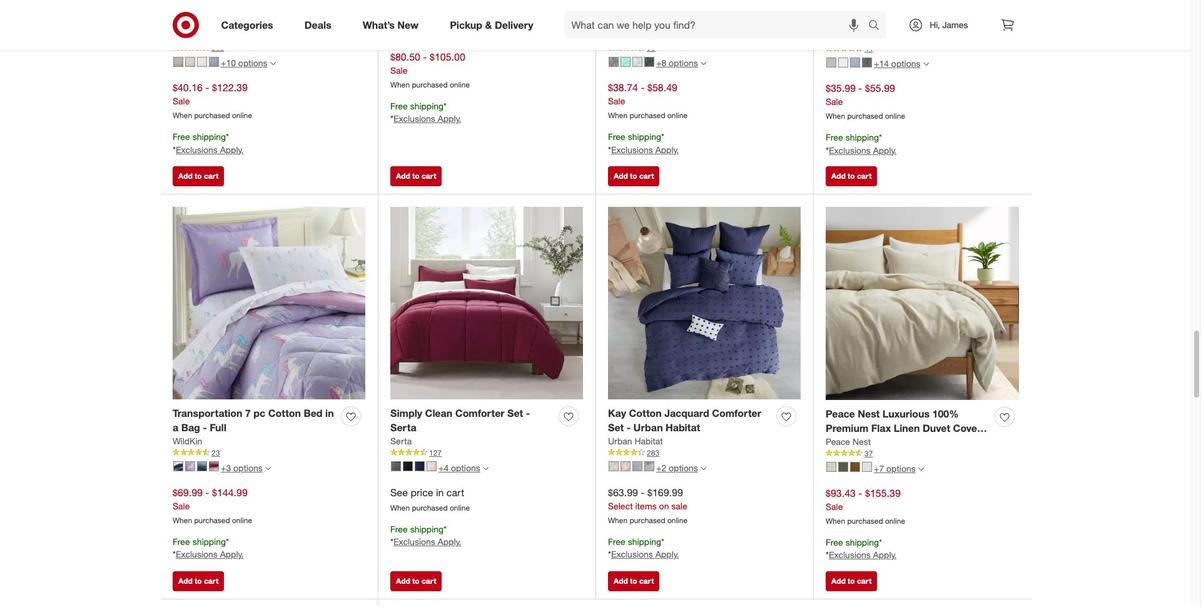 Task type: locate. For each thing, give the bounding box(es) containing it.
exclusions for $35.99 - $55.99
[[829, 145, 871, 156]]

when down $93.43 in the right bottom of the page
[[826, 517, 845, 526]]

peace nest luxurious 100% premium flax linen duvet cover and pillow sham set moisture- wicking and breathable link
[[826, 407, 990, 463]]

blue image right white image
[[209, 57, 219, 67]]

- inside $93.43 - $155.39 sale when purchased online
[[858, 487, 862, 500]]

online inside $93.43 - $155.39 sale when purchased online
[[885, 517, 905, 526]]

gray image left black image
[[391, 462, 401, 472]]

- inside kay cotton jacquard comforter set - urban habitat
[[627, 422, 631, 434]]

- inside 'stripes floral and diamonds quilted coverlet set with shams - becky cameron'
[[984, 17, 988, 29]]

sale down $80.50
[[390, 65, 407, 76]]

purchased inside $80.50 - $105.00 sale when purchased online
[[412, 80, 448, 89]]

cotton down watercolor
[[390, 31, 423, 43]]

0 horizontal spatial bed
[[304, 407, 323, 420]]

apply. down on
[[655, 549, 679, 560]]

exclusions
[[393, 114, 435, 124], [176, 144, 218, 155], [611, 144, 653, 155], [829, 145, 871, 156], [393, 537, 435, 548], [176, 549, 218, 560], [611, 549, 653, 560], [829, 550, 871, 561]]

when inside $69.99 - $144.99 sale when purchased online
[[173, 516, 192, 525]]

white image
[[862, 463, 872, 473]]

set up 127 link
[[507, 407, 523, 420]]

- right $69.99
[[205, 487, 209, 499]]

transportation 7 pc cotton bed in a bag - full image
[[173, 207, 365, 399], [173, 207, 365, 399]]

127 link
[[390, 448, 583, 459]]

exclusions down $35.99 - $55.99 sale when purchased online
[[829, 145, 871, 156]]

free shipping * * exclusions apply. for see price in cart
[[390, 524, 461, 548]]

2 lush from the top
[[173, 31, 192, 41]]

when down $38.74
[[608, 111, 628, 120]]

becky
[[826, 31, 855, 44], [826, 31, 850, 42]]

when down $35.99
[[826, 111, 845, 121]]

add to cart button
[[173, 166, 224, 186], [390, 166, 442, 186], [608, 166, 660, 186], [826, 166, 877, 186], [173, 572, 224, 592], [390, 572, 442, 592], [608, 572, 660, 592], [826, 572, 877, 592]]

options left all colors + 10 more colors 'element'
[[238, 58, 267, 68]]

$105.00
[[430, 51, 465, 63]]

when for $69.99
[[173, 516, 192, 525]]

purchased down $144.99
[[194, 516, 230, 525]]

becky cameron link
[[826, 31, 889, 43]]

online down $122.39
[[232, 111, 252, 120]]

options for $35.99 - $55.99
[[891, 58, 921, 69]]

urban inside kay cotton jacquard comforter set - urban habitat
[[633, 422, 663, 434]]

park
[[436, 2, 458, 15]]

purchased inside $93.43 - $155.39 sale when purchased online
[[847, 517, 883, 526]]

apply. down $80.50 - $105.00 sale when purchased online
[[438, 114, 461, 124]]

free shipping * * exclusions apply. down $93.43 - $155.39 sale when purchased online on the right of the page
[[826, 537, 897, 561]]

all colors + 14 more colors image
[[923, 62, 929, 67]]

3
[[665, 2, 670, 15]]

- up items
[[641, 487, 645, 499]]

0 horizontal spatial peace nest
[[608, 31, 653, 41]]

flax
[[871, 422, 891, 435]]

$93.43 - $155.39 sale when purchased online
[[826, 487, 905, 526]]

disney
[[460, 2, 493, 15]]

exclusions apply. button down $38.74 - $58.49 sale when purchased online
[[611, 144, 679, 156]]

unicorn image
[[185, 462, 195, 472]]

1 horizontal spatial peace nest link
[[826, 436, 871, 448]]

free shipping * * exclusions apply. down items
[[608, 536, 679, 560]]

- up the urban habitat
[[627, 422, 631, 434]]

cameron
[[853, 31, 889, 42], [858, 31, 901, 44]]

exclusions down $69.99 - $144.99 sale when purchased online on the bottom left of page
[[176, 549, 218, 560]]

all colors + 10 more colors element
[[270, 59, 276, 67]]

+8
[[656, 58, 666, 68]]

100% up duvet
[[932, 408, 959, 420]]

shipping down items
[[628, 536, 661, 547]]

exclusions apply. button down $35.99 - $55.99 sale when purchased online
[[829, 144, 897, 157]]

exclusions down $93.43 - $155.39 sale when purchased online on the right of the page
[[829, 550, 871, 561]]

bag
[[181, 422, 200, 434]]

apply. for see price in cart
[[438, 537, 461, 548]]

pleat
[[608, 16, 632, 29]]

simply clean comforter set - serta image
[[390, 207, 583, 399], [390, 207, 583, 399]]

& up organic
[[515, 2, 522, 15]]

56 link
[[608, 42, 801, 53]]

ivory image
[[609, 462, 619, 472]]

kay cotton jacquard comforter set - urban habitat image
[[608, 207, 801, 399], [608, 207, 801, 399]]

and up chic
[[635, 16, 653, 29]]

peace inside 'peace nest 3 piece pintuck pinch pleat and seersucker bubble ruffled chic comforter set'
[[608, 2, 637, 15]]

floral stitch  / eucalyptus image
[[862, 57, 872, 67]]

- inside $69.99 - $144.99 sale when purchased online
[[205, 487, 209, 499]]

stripes
[[826, 3, 860, 15]]

bed right pc
[[304, 407, 323, 420]]

cotton inside transportation 7 pc cotton bed in a bag - full
[[268, 407, 301, 420]]

peace nest luxurious 100% premium flax linen duvet cover and pillow sham set moisture-wicking and breathable image
[[826, 207, 1019, 400], [826, 207, 1019, 400]]

sale inside $80.50 - $105.00 sale when purchased online
[[390, 65, 407, 76]]

free shipping * * exclusions apply. for $69.99 - $144.99
[[173, 536, 244, 560]]

white pintuck image
[[632, 57, 642, 67]]

set right 'quilt'
[[283, 16, 299, 29]]

and up coverlet
[[892, 3, 910, 15]]

what's new
[[363, 19, 419, 31]]

- right $40.16
[[205, 81, 209, 94]]

1 vertical spatial habitat
[[635, 436, 663, 447]]

cotton down ava
[[223, 16, 255, 29]]

to
[[195, 171, 202, 181], [412, 171, 420, 181], [630, 171, 637, 181], [848, 171, 855, 181], [195, 577, 202, 586], [412, 577, 420, 586], [630, 577, 637, 586], [848, 577, 855, 586]]

all colors + 7 more colors image
[[918, 467, 924, 472]]

peace nest down pleat
[[608, 31, 653, 41]]

$58.49
[[647, 81, 677, 94]]

purchased inside $38.74 - $58.49 sale when purchased online
[[630, 111, 665, 120]]

apply. for $93.43 - $155.39
[[873, 550, 897, 561]]

0 vertical spatial lush
[[173, 2, 196, 15]]

set down vibes
[[448, 31, 463, 43]]

when inside $80.50 - $105.00 sale when purchased online
[[390, 80, 410, 89]]

1 vertical spatial &
[[485, 19, 492, 31]]

when down select
[[608, 516, 628, 525]]

0 horizontal spatial &
[[485, 19, 492, 31]]

nest inside 'peace nest luxurious 100% premium flax linen duvet cover and pillow sham set moisture- wicking and breathable'
[[858, 408, 880, 420]]

1 horizontal spatial habitat
[[666, 422, 700, 434]]

options down "breathable"
[[886, 463, 916, 474]]

1 vertical spatial in
[[436, 487, 444, 499]]

1 vertical spatial serta
[[390, 436, 412, 447]]

- left 'full'
[[203, 422, 207, 434]]

cameron up 44
[[853, 31, 889, 42]]

sale down $40.16
[[173, 96, 190, 106]]

apply. down $69.99 - $144.99 sale when purchased online on the bottom left of page
[[220, 549, 244, 560]]

free for $38.74 - $58.49
[[608, 131, 625, 142]]

exclusions apply. button down $93.43 - $155.39 sale when purchased online on the right of the page
[[829, 549, 897, 562]]

purchased for $38.74
[[630, 111, 665, 120]]

1 vertical spatial peace nest
[[826, 436, 871, 447]]

1 serta from the top
[[390, 422, 416, 434]]

options inside "dropdown button"
[[669, 463, 698, 473]]

free for $80.50 - $105.00
[[390, 100, 408, 111]]

online inside $80.50 - $105.00 sale when purchased online
[[450, 80, 470, 89]]

100% inside 'saturday park disney lilo & stitch watercolor vibes 100% organic cotton bed set'
[[474, 16, 500, 29]]

cameron down coverlet
[[858, 31, 901, 44]]

0 vertical spatial urban
[[633, 422, 663, 434]]

online inside see price in cart when purchased online
[[450, 503, 470, 513]]

and
[[892, 3, 910, 15], [635, 16, 653, 29], [826, 436, 844, 449], [866, 451, 884, 463]]

shipping down $93.43 - $155.39 sale when purchased online on the right of the page
[[846, 537, 879, 548]]

purchased for $69.99
[[194, 516, 230, 525]]

$35.99
[[826, 82, 856, 95]]

online down $105.00
[[450, 80, 470, 89]]

purchased inside see price in cart when purchased online
[[412, 503, 448, 513]]

blue image right "pink" 'icon'
[[632, 462, 642, 472]]

- up 127 link
[[526, 407, 530, 420]]

+2
[[656, 463, 666, 473]]

online inside $69.99 - $144.99 sale when purchased online
[[232, 516, 252, 525]]

peace nest 3 piece pintuck pinch pleat and seersucker bubble ruffled chic comforter set
[[608, 2, 768, 43]]

shipping down $40.16 - $122.39 sale when purchased online
[[192, 131, 226, 142]]

online down sale
[[667, 516, 688, 525]]

stripes floral and diamonds quilted coverlet set with shams - becky cameron
[[826, 3, 988, 44]]

blue image
[[209, 57, 219, 67], [632, 462, 642, 472]]

apply. down $40.16 - $122.39 sale when purchased online
[[220, 144, 244, 155]]

floral stitch  / dusk blue image
[[850, 57, 860, 67]]

set inside 'stripes floral and diamonds quilted coverlet set with shams - becky cameron'
[[906, 17, 921, 29]]

exclusions for $69.99 - $144.99
[[176, 549, 218, 560]]

$169.99
[[647, 487, 683, 499]]

shipping down $80.50 - $105.00 sale when purchased online
[[410, 100, 444, 111]]

options for $40.16 - $122.39
[[238, 58, 267, 68]]

1 vertical spatial urban
[[608, 436, 632, 447]]

exclusions down see price in cart when purchased online
[[393, 537, 435, 548]]

shipping for see price in cart
[[410, 524, 444, 535]]

1 horizontal spatial urban
[[633, 422, 663, 434]]

1 vertical spatial peace nest link
[[826, 436, 871, 448]]

bubble
[[712, 16, 746, 29]]

options for $93.43 - $155.39
[[886, 463, 916, 474]]

set inside simply clean comforter set - serta
[[507, 407, 523, 420]]

online down the +4 options
[[450, 503, 470, 513]]

when inside see price in cart when purchased online
[[390, 503, 410, 513]]

free
[[390, 100, 408, 111], [173, 131, 190, 142], [608, 131, 625, 142], [826, 132, 843, 142], [390, 524, 408, 535], [173, 536, 190, 547], [608, 536, 625, 547], [826, 537, 843, 548]]

categories
[[221, 19, 273, 31]]

sham
[[878, 436, 905, 449]]

-
[[984, 17, 988, 29], [423, 51, 427, 63], [205, 81, 209, 94], [641, 81, 645, 94], [858, 82, 862, 95], [526, 407, 530, 420], [203, 422, 207, 434], [627, 422, 631, 434], [205, 487, 209, 499], [641, 487, 645, 499], [858, 487, 862, 500]]

free down $93.43 - $155.39 sale when purchased online on the right of the page
[[826, 537, 843, 548]]

peace inside 'peace nest luxurious 100% premium flax linen duvet cover and pillow sham set moisture- wicking and breathable'
[[826, 408, 855, 420]]

2 cameron from the left
[[858, 31, 901, 44]]

1 vertical spatial 100%
[[932, 408, 959, 420]]

set
[[283, 16, 299, 29], [906, 17, 921, 29], [448, 31, 463, 43], [721, 31, 737, 43], [507, 407, 523, 420], [608, 422, 624, 434], [908, 436, 923, 449]]

lush decor
[[173, 31, 218, 41]]

cream image
[[826, 463, 836, 473]]

comforter inside simply clean comforter set - serta
[[455, 407, 505, 420]]

habitat inside kay cotton jacquard comforter set - urban habitat
[[666, 422, 700, 434]]

free down $69.99 - $144.99 sale when purchased online on the bottom left of page
[[173, 536, 190, 547]]

exclusions apply. button down $80.50 - $105.00 sale when purchased online
[[393, 113, 461, 125]]

gray image left the +2
[[644, 462, 654, 472]]

+7 options
[[874, 463, 916, 474]]

1 gray image from the left
[[391, 462, 401, 472]]

free down $80.50 - $105.00 sale when purchased online
[[390, 100, 408, 111]]

0 vertical spatial peace nest
[[608, 31, 653, 41]]

purchased down $105.00
[[412, 80, 448, 89]]

sale inside $93.43 - $155.39 sale when purchased online
[[826, 502, 843, 512]]

0 vertical spatial bed
[[426, 31, 445, 43]]

cart
[[204, 171, 219, 181], [422, 171, 436, 181], [639, 171, 654, 181], [857, 171, 872, 181], [447, 487, 464, 499], [204, 577, 219, 586], [422, 577, 436, 586], [639, 577, 654, 586], [857, 577, 872, 586]]

exclusions down $80.50 - $105.00 sale when purchased online
[[393, 114, 435, 124]]

nest up 56
[[635, 31, 653, 41]]

linen
[[894, 422, 920, 435]]

shipping
[[410, 100, 444, 111], [192, 131, 226, 142], [628, 131, 661, 142], [846, 132, 879, 142], [410, 524, 444, 535], [192, 536, 226, 547], [628, 536, 661, 547], [846, 537, 879, 548]]

0 horizontal spatial gray image
[[391, 462, 401, 472]]

1 horizontal spatial 100%
[[932, 408, 959, 420]]

exclusions apply. button down $40.16 - $122.39 sale when purchased online
[[176, 144, 244, 156]]

when inside $93.43 - $155.39 sale when purchased online
[[826, 517, 845, 526]]

0 vertical spatial peace nest link
[[608, 30, 653, 42]]

cameron inside becky cameron link
[[853, 31, 889, 42]]

purchased inside $69.99 - $144.99 sale when purchased online
[[194, 516, 230, 525]]

ruffled
[[608, 31, 642, 43]]

search
[[863, 20, 893, 32]]

when
[[390, 80, 410, 89], [173, 111, 192, 120], [608, 111, 628, 120], [826, 111, 845, 121], [390, 503, 410, 513], [173, 516, 192, 525], [608, 516, 628, 525], [826, 517, 845, 526]]

vibes
[[445, 16, 471, 29]]

add
[[178, 171, 193, 181], [396, 171, 410, 181], [614, 171, 628, 181], [831, 171, 846, 181], [178, 577, 193, 586], [396, 577, 410, 586], [614, 577, 628, 586], [831, 577, 846, 586]]

free shipping * * exclusions apply. down see price in cart when purchased online
[[390, 524, 461, 548]]

gray image
[[391, 462, 401, 472], [644, 462, 654, 472]]

ava
[[230, 2, 248, 15]]

lush down "oversized"
[[173, 31, 192, 41]]

+4 options button
[[385, 458, 494, 478]]

options left all colors + 3 more colors element
[[233, 463, 263, 473]]

shipping for $80.50 - $105.00
[[410, 100, 444, 111]]

$40.16
[[173, 81, 203, 94]]

when inside $35.99 - $55.99 sale when purchased online
[[826, 111, 845, 121]]

online inside $38.74 - $58.49 sale when purchased online
[[667, 111, 688, 120]]

peace nest down the premium
[[826, 436, 871, 447]]

purchased down $122.39
[[194, 111, 230, 120]]

online for $40.16
[[232, 111, 252, 120]]

exclusions for $63.99 - $169.99
[[611, 549, 653, 560]]

and inside 'stripes floral and diamonds quilted coverlet set with shams - becky cameron'
[[892, 3, 910, 15]]

options left all colors + 4 more colors "element"
[[451, 463, 480, 473]]

+2 options
[[656, 463, 698, 473]]

watercolor
[[390, 16, 442, 29]]

free shipping * * exclusions apply. down $80.50 - $105.00 sale when purchased online
[[390, 100, 461, 124]]

shipping down see price in cart when purchased online
[[410, 524, 444, 535]]

peace nest for ruffled
[[608, 31, 653, 41]]

shipping for $63.99 - $169.99
[[628, 536, 661, 547]]

peace down pleat
[[608, 31, 632, 41]]

0 vertical spatial serta
[[390, 422, 416, 434]]

exclusions for $93.43 - $155.39
[[829, 550, 871, 561]]

when for $80.50
[[390, 80, 410, 89]]

0 vertical spatial in
[[325, 407, 334, 420]]

when inside $40.16 - $122.39 sale when purchased online
[[173, 111, 192, 120]]

1 vertical spatial blue image
[[632, 462, 642, 472]]

free shipping * * exclusions apply. for $38.74 - $58.49
[[608, 131, 679, 155]]

1 horizontal spatial in
[[436, 487, 444, 499]]

- inside transportation 7 pc cotton bed in a bag - full
[[203, 422, 207, 434]]

+4
[[439, 463, 449, 473]]

0 vertical spatial blue image
[[209, 57, 219, 67]]

0 horizontal spatial blue image
[[209, 57, 219, 67]]

0 horizontal spatial in
[[325, 407, 334, 420]]

online down $144.99
[[232, 516, 252, 525]]

shipping down $35.99 - $55.99 sale when purchased online
[[846, 132, 879, 142]]

options left all colors + 14 more colors element
[[891, 58, 921, 69]]

0 horizontal spatial urban
[[608, 436, 632, 447]]

sale for $35.99 - $55.99
[[826, 96, 843, 107]]

online inside $40.16 - $122.39 sale when purchased online
[[232, 111, 252, 120]]

deals link
[[294, 11, 347, 39]]

1 cameron from the left
[[853, 31, 889, 42]]

options for see price in cart
[[451, 463, 480, 473]]

sale inside $35.99 - $55.99 sale when purchased online
[[826, 96, 843, 107]]

lush inside lush decor link
[[173, 31, 192, 41]]

shipping down $69.99 - $144.99 sale when purchased online on the bottom left of page
[[192, 536, 226, 547]]

online for $35.99
[[885, 111, 905, 121]]

exclusions apply. button for $69.99 - $144.99
[[176, 549, 244, 561]]

- right $93.43 in the right bottom of the page
[[858, 487, 862, 500]]

online inside $35.99 - $55.99 sale when purchased online
[[885, 111, 905, 121]]

hi,
[[930, 19, 940, 30]]

0 horizontal spatial peace nest link
[[608, 30, 653, 42]]

online down $55.99
[[885, 111, 905, 121]]

diamond stitch  / light gray image
[[838, 57, 848, 67]]

kay cotton jacquard comforter set - urban habitat
[[608, 407, 761, 434]]

23
[[211, 448, 220, 458]]

1 horizontal spatial &
[[515, 2, 522, 15]]

and inside 'peace nest 3 piece pintuck pinch pleat and seersucker bubble ruffled chic comforter set'
[[635, 16, 653, 29]]

see
[[390, 487, 408, 499]]

- inside $38.74 - $58.49 sale when purchased online
[[641, 81, 645, 94]]

peace nest
[[608, 31, 653, 41], [826, 436, 871, 447]]

0 vertical spatial habitat
[[666, 422, 700, 434]]

pickup & delivery
[[450, 19, 533, 31]]

on
[[659, 501, 669, 512]]

peace down the premium
[[826, 436, 850, 447]]

shipping for $69.99 - $144.99
[[192, 536, 226, 547]]

sale inside $40.16 - $122.39 sale when purchased online
[[173, 96, 190, 106]]

$63.99 - $169.99 select items on sale when purchased online
[[608, 487, 688, 525]]

set inside 'saturday park disney lilo & stitch watercolor vibes 100% organic cotton bed set'
[[448, 31, 463, 43]]

exclusions for $40.16 - $122.39
[[176, 144, 218, 155]]

luxurious
[[882, 408, 930, 420]]

free for $40.16 - $122.39
[[173, 131, 190, 142]]

jurassic dinosaurs image
[[197, 462, 207, 472]]

2 gray image from the left
[[644, 462, 654, 472]]

online for see
[[450, 503, 470, 513]]

apply. down see price in cart when purchased online
[[438, 537, 461, 548]]

cotton inside lush décor ava diamond oversized cotton quilt set
[[223, 16, 255, 29]]

all colors + 3 more colors element
[[265, 465, 271, 472]]

set up "breathable"
[[908, 436, 923, 449]]

what's
[[363, 19, 395, 31]]

sale inside $38.74 - $58.49 sale when purchased online
[[608, 96, 625, 106]]

online for $69.99
[[232, 516, 252, 525]]

pillow
[[846, 436, 875, 449]]

apply. down $93.43 - $155.39 sale when purchased online on the right of the page
[[873, 550, 897, 561]]

lush for lush decor
[[173, 31, 192, 41]]

1 lush from the top
[[173, 2, 196, 15]]

set left with
[[906, 17, 921, 29]]

peace nest link down pleat
[[608, 30, 653, 42]]

sale for $93.43 - $155.39
[[826, 502, 843, 512]]

sale inside $69.99 - $144.99 sale when purchased online
[[173, 501, 190, 512]]

1 horizontal spatial bed
[[426, 31, 445, 43]]

exclusions apply. button for $80.50 - $105.00
[[393, 113, 461, 125]]

free for $35.99 - $55.99
[[826, 132, 843, 142]]

shipping down $38.74 - $58.49 sale when purchased online
[[628, 131, 661, 142]]

apply. for $38.74 - $58.49
[[655, 144, 679, 155]]

online for $38.74
[[667, 111, 688, 120]]

diamonds
[[913, 3, 961, 15]]

1 horizontal spatial peace nest
[[826, 436, 871, 447]]

0 horizontal spatial 100%
[[474, 16, 500, 29]]

cotton right pc
[[268, 407, 301, 420]]

1 vertical spatial bed
[[304, 407, 323, 420]]

1 horizontal spatial gray image
[[644, 462, 654, 472]]

becky inside becky cameron link
[[826, 31, 850, 42]]

comforter down seersucker
[[669, 31, 718, 43]]

when inside $38.74 - $58.49 sale when purchased online
[[608, 111, 628, 120]]

peace up pleat
[[608, 2, 637, 15]]

purchased inside the $63.99 - $169.99 select items on sale when purchased online
[[630, 516, 665, 525]]

+7 options button
[[821, 459, 929, 479]]

simply
[[390, 407, 422, 420]]

dark gray pintuck image
[[609, 57, 619, 67]]

apply. down $35.99 - $55.99 sale when purchased online
[[873, 145, 897, 156]]

options for $63.99 - $169.99
[[669, 463, 698, 473]]

simply clean comforter set - serta
[[390, 407, 530, 434]]

when down $80.50
[[390, 80, 410, 89]]

free for $93.43 - $155.39
[[826, 537, 843, 548]]

44
[[865, 44, 873, 53]]

décor
[[199, 2, 227, 15]]

price
[[411, 487, 433, 499]]

online
[[450, 80, 470, 89], [232, 111, 252, 120], [667, 111, 688, 120], [885, 111, 905, 121], [450, 503, 470, 513], [232, 516, 252, 525], [667, 516, 688, 525], [885, 517, 905, 526]]

exclusions apply. button down $69.99 - $144.99 sale when purchased online on the bottom left of page
[[176, 549, 244, 561]]

sale for $40.16 - $122.39
[[173, 96, 190, 106]]

shipping for $93.43 - $155.39
[[846, 537, 879, 548]]

0 vertical spatial &
[[515, 2, 522, 15]]

purchased for $40.16
[[194, 111, 230, 120]]

serta up serta link
[[390, 422, 416, 434]]

exclusions apply. button for $40.16 - $122.39
[[176, 144, 244, 156]]

free down $40.16 - $122.39 sale when purchased online
[[173, 131, 190, 142]]

- right $80.50
[[423, 51, 427, 63]]

purchased inside $35.99 - $55.99 sale when purchased online
[[847, 111, 883, 121]]

+10 options button
[[168, 53, 281, 73]]

peace
[[608, 2, 637, 15], [608, 31, 632, 41], [826, 408, 855, 420], [826, 436, 850, 447]]

exclusions apply. button down see price in cart when purchased online
[[393, 536, 461, 549]]

0 vertical spatial 100%
[[474, 16, 500, 29]]

all colors + 4 more colors image
[[483, 466, 488, 472]]

1 vertical spatial lush
[[173, 31, 192, 41]]

james
[[942, 19, 968, 30]]

urban up the urban habitat
[[633, 422, 663, 434]]

purchased inside $40.16 - $122.39 sale when purchased online
[[194, 111, 230, 120]]

serta inside simply clean comforter set - serta
[[390, 422, 416, 434]]

- right $38.74
[[641, 81, 645, 94]]

see price in cart when purchased online
[[390, 487, 470, 513]]

when down $69.99
[[173, 516, 192, 525]]

peace nest link down the premium
[[826, 436, 871, 448]]

apply. down $38.74 - $58.49 sale when purchased online
[[655, 144, 679, 155]]

lush inside lush décor ava diamond oversized cotton quilt set
[[173, 2, 196, 15]]

options
[[238, 58, 267, 68], [669, 58, 698, 68], [891, 58, 921, 69], [233, 463, 263, 473], [451, 463, 480, 473], [669, 463, 698, 473], [886, 463, 916, 474]]

sale for $69.99 - $144.99
[[173, 501, 190, 512]]

jacquard
[[664, 407, 709, 420]]

sale down $38.74
[[608, 96, 625, 106]]

umber image
[[850, 463, 860, 473]]

shipping for $40.16 - $122.39
[[192, 131, 226, 142]]



Task type: vqa. For each thing, say whether or not it's contained in the screenshot.
'Qty 1'
no



Task type: describe. For each thing, give the bounding box(es) containing it.
exclusions apply. button for $63.99 - $169.99
[[611, 549, 679, 561]]

2 serta from the top
[[390, 436, 412, 447]]

exclusions for $80.50 - $105.00
[[393, 114, 435, 124]]

blush image
[[427, 462, 437, 472]]

$80.50
[[390, 51, 420, 63]]

exclusions for $38.74 - $58.49
[[611, 144, 653, 155]]

- inside $80.50 - $105.00 sale when purchased online
[[423, 51, 427, 63]]

+3
[[221, 463, 231, 473]]

$40.16 - $122.39 sale when purchased online
[[173, 81, 252, 120]]

transportation 7 pc cotton bed in a bag - full link
[[173, 407, 336, 435]]

peace nest link for pillow
[[826, 436, 871, 448]]

283 link
[[608, 448, 801, 459]]

- inside $40.16 - $122.39 sale when purchased online
[[205, 81, 209, 94]]

free shipping * * exclusions apply. for $35.99 - $55.99
[[826, 132, 897, 156]]

purchased for $93.43
[[847, 517, 883, 526]]

44 link
[[826, 43, 1019, 54]]

- inside simply clean comforter set - serta
[[526, 407, 530, 420]]

moisture-
[[926, 436, 972, 449]]

free for see price in cart
[[390, 524, 408, 535]]

lush décor ava diamond oversized cotton quilt set link
[[173, 1, 336, 30]]

peace nest for pillow
[[826, 436, 871, 447]]

cover
[[953, 422, 981, 435]]

stitch
[[525, 2, 553, 15]]

free shipping * * exclusions apply. for $93.43 - $155.39
[[826, 537, 897, 561]]

in inside transportation 7 pc cotton bed in a bag - full
[[325, 407, 334, 420]]

$155.39
[[865, 487, 901, 500]]

horses image
[[209, 462, 219, 472]]

$38.74
[[608, 81, 638, 94]]

$144.99
[[212, 487, 248, 499]]

peace nest link for ruffled
[[608, 30, 653, 42]]

exclusions apply. button for $38.74 - $58.49
[[611, 144, 679, 156]]

exclusions apply. button for $93.43 - $155.39
[[829, 549, 897, 562]]

diamond
[[250, 2, 293, 15]]

+14 options button
[[821, 54, 934, 74]]

online inside the $63.99 - $169.99 select items on sale when purchased online
[[667, 516, 688, 525]]

stripes floral and diamonds quilted coverlet set with shams - becky cameron link
[[826, 2, 990, 44]]

transportation image
[[173, 462, 183, 472]]

premium
[[826, 422, 868, 435]]

saturday park disney lilo & stitch watercolor vibes 100% organic cotton bed set link
[[390, 1, 554, 43]]

all colors + 3 more colors image
[[265, 466, 271, 472]]

transportation
[[173, 407, 242, 420]]

pickup & delivery link
[[439, 11, 549, 39]]

- inside $35.99 - $55.99 sale when purchased online
[[858, 82, 862, 95]]

urban habitat
[[608, 436, 663, 447]]

seersucker
[[656, 16, 710, 29]]

1 horizontal spatial blue image
[[632, 462, 642, 472]]

lilo
[[495, 2, 513, 15]]

- inside the $63.99 - $169.99 select items on sale when purchased online
[[641, 487, 645, 499]]

a
[[173, 422, 178, 434]]

items
[[635, 501, 657, 512]]

peace for the peace nest link for ruffled
[[608, 31, 632, 41]]

and up wicking
[[826, 436, 844, 449]]

quilt
[[258, 16, 281, 29]]

stripe stitch  / natural image
[[826, 57, 836, 67]]

with
[[924, 17, 945, 29]]

transportation 7 pc cotton bed in a bag - full
[[173, 407, 334, 434]]

lush for lush décor ava diamond oversized cotton quilt set
[[173, 2, 196, 15]]

shipping for $38.74 - $58.49
[[628, 131, 661, 142]]

$122.39
[[212, 81, 248, 94]]

nest up 37
[[853, 436, 871, 447]]

becky cameron
[[826, 31, 889, 42]]

when for see
[[390, 503, 410, 513]]

serta link
[[390, 435, 412, 448]]

set inside lush décor ava diamond oversized cotton quilt set
[[283, 16, 299, 29]]

0 horizontal spatial habitat
[[635, 436, 663, 447]]

chic
[[644, 31, 666, 43]]

56
[[647, 43, 655, 53]]

deals
[[304, 19, 331, 31]]

free shipping * * exclusions apply. for $80.50 - $105.00
[[390, 100, 461, 124]]

all colors + 2 more colors image
[[700, 466, 706, 472]]

set inside 'peace nest 3 piece pintuck pinch pleat and seersucker bubble ruffled chic comforter set'
[[721, 31, 737, 43]]

kay
[[608, 407, 626, 420]]

pickup
[[450, 19, 482, 31]]

+4 options
[[439, 463, 480, 473]]

when inside the $63.99 - $169.99 select items on sale when purchased online
[[608, 516, 628, 525]]

+10
[[221, 58, 236, 68]]

100% inside 'peace nest luxurious 100% premium flax linen duvet cover and pillow sham set moisture- wicking and breathable'
[[932, 408, 959, 420]]

all colors + 14 more colors element
[[923, 60, 929, 68]]

duvet
[[923, 422, 950, 435]]

purchased for $35.99
[[847, 111, 883, 121]]

gray image inside +2 options "dropdown button"
[[644, 462, 654, 472]]

sale for $38.74 - $58.49
[[608, 96, 625, 106]]

free shipping * * exclusions apply. for $63.99 - $169.99
[[608, 536, 679, 560]]

& inside 'saturday park disney lilo & stitch watercolor vibes 100% organic cotton bed set'
[[515, 2, 522, 15]]

purchased for $80.50
[[412, 80, 448, 89]]

all colors + 10 more colors image
[[270, 61, 276, 67]]

when for $40.16
[[173, 111, 192, 120]]

202 link
[[173, 42, 365, 53]]

online for $93.43
[[885, 517, 905, 526]]

simply clean comforter set - serta link
[[390, 407, 554, 435]]

gray image
[[173, 57, 183, 67]]

exclusions for see price in cart
[[393, 537, 435, 548]]

all colors + 7 more colors element
[[918, 465, 924, 473]]

set inside 'peace nest luxurious 100% premium flax linen duvet cover and pillow sham set moisture- wicking and breathable'
[[908, 436, 923, 449]]

charcoal gray pintuck image
[[644, 57, 654, 67]]

$93.43
[[826, 487, 856, 500]]

cameron inside 'stripes floral and diamonds quilted coverlet set with shams - becky cameron'
[[858, 31, 901, 44]]

all colors + 2 more colors element
[[700, 465, 706, 472]]

apply. for $80.50 - $105.00
[[438, 114, 461, 124]]

saturday
[[390, 2, 433, 15]]

$35.99 - $55.99 sale when purchased online
[[826, 82, 905, 121]]

free shipping * * exclusions apply. for $40.16 - $122.39
[[173, 131, 244, 155]]

$63.99
[[608, 487, 638, 499]]

light blue pintuck image
[[621, 57, 631, 67]]

white image
[[197, 57, 207, 67]]

sale for $80.50 - $105.00
[[390, 65, 407, 76]]

7
[[245, 407, 251, 420]]

$69.99 - $144.99 sale when purchased online
[[173, 487, 252, 525]]

green image
[[838, 463, 848, 473]]

wicking
[[826, 451, 863, 463]]

when for $38.74
[[608, 111, 628, 120]]

peace for peace nest luxurious 100% premium flax linen duvet cover and pillow sham set moisture- wicking and breathable link
[[826, 408, 855, 420]]

bed inside transportation 7 pc cotton bed in a bag - full
[[304, 407, 323, 420]]

exclusions apply. button for $35.99 - $55.99
[[829, 144, 897, 157]]

peace nest 3 piece pintuck pinch pleat and seersucker bubble ruffled chic comforter set link
[[608, 1, 771, 43]]

options for $38.74 - $58.49
[[669, 58, 698, 68]]

becky inside 'stripes floral and diamonds quilted coverlet set with shams - becky cameron'
[[826, 31, 855, 44]]

bed inside 'saturday park disney lilo & stitch watercolor vibes 100% organic cotton bed set'
[[426, 31, 445, 43]]

apply. for $69.99 - $144.99
[[220, 549, 244, 560]]

delivery
[[495, 19, 533, 31]]

apply. for $40.16 - $122.39
[[220, 144, 244, 155]]

set inside kay cotton jacquard comforter set - urban habitat
[[608, 422, 624, 434]]

nest inside 'peace nest 3 piece pintuck pinch pleat and seersucker bubble ruffled chic comforter set'
[[640, 2, 662, 15]]

free for $63.99 - $169.99
[[608, 536, 625, 547]]

shams
[[948, 17, 981, 29]]

wildkin link
[[173, 435, 202, 448]]

What can we help you find? suggestions appear below search field
[[564, 11, 872, 39]]

free for $69.99 - $144.99
[[173, 536, 190, 547]]

all colors + 8 more colors element
[[700, 59, 706, 67]]

comforter inside kay cotton jacquard comforter set - urban habitat
[[712, 407, 761, 420]]

pinch
[[741, 2, 768, 15]]

hi, james
[[930, 19, 968, 30]]

23 link
[[173, 448, 365, 459]]

+3 options
[[221, 463, 263, 473]]

peace for the peace nest link corresponding to pillow
[[826, 436, 850, 447]]

apply. for $63.99 - $169.99
[[655, 549, 679, 560]]

37 link
[[826, 448, 1019, 459]]

quilted
[[826, 17, 860, 29]]

peace for peace nest 3 piece pintuck pinch pleat and seersucker bubble ruffled chic comforter set link
[[608, 2, 637, 15]]

when for $35.99
[[826, 111, 845, 121]]

organic
[[503, 16, 541, 29]]

all colors + 4 more colors element
[[483, 465, 488, 472]]

urban habitat link
[[608, 435, 663, 448]]

pink image
[[621, 462, 631, 472]]

all colors + 8 more colors image
[[700, 61, 706, 67]]

gray image inside +4 options dropdown button
[[391, 462, 401, 472]]

comforter inside 'peace nest 3 piece pintuck pinch pleat and seersucker bubble ruffled chic comforter set'
[[669, 31, 718, 43]]

black image
[[403, 462, 413, 472]]

options for $69.99 - $144.99
[[233, 463, 263, 473]]

127
[[429, 448, 442, 458]]

pintuck
[[702, 2, 738, 15]]

online for $80.50
[[450, 80, 470, 89]]

shipping for $35.99 - $55.99
[[846, 132, 879, 142]]

+14 options
[[874, 58, 921, 69]]

in inside see price in cart when purchased online
[[436, 487, 444, 499]]

cotton inside kay cotton jacquard comforter set - urban habitat
[[629, 407, 662, 420]]

categories link
[[211, 11, 289, 39]]

cotton inside 'saturday park disney lilo & stitch watercolor vibes 100% organic cotton bed set'
[[390, 31, 423, 43]]

navy image
[[415, 462, 425, 472]]

purchased for see
[[412, 503, 448, 513]]

full
[[210, 422, 226, 434]]

decor
[[194, 31, 218, 41]]

peace nest luxurious 100% premium flax linen duvet cover and pillow sham set moisture- wicking and breathable
[[826, 408, 981, 463]]

tan image
[[185, 57, 195, 67]]

37
[[865, 449, 873, 458]]

breathable
[[887, 451, 939, 463]]

exclusions apply. button for see price in cart
[[393, 536, 461, 549]]

wildkin
[[173, 436, 202, 447]]

when for $93.43
[[826, 517, 845, 526]]

clean
[[425, 407, 453, 420]]

apply. for $35.99 - $55.99
[[873, 145, 897, 156]]

and up +7
[[866, 451, 884, 463]]

cart inside see price in cart when purchased online
[[447, 487, 464, 499]]

+3 options button
[[168, 458, 276, 478]]



